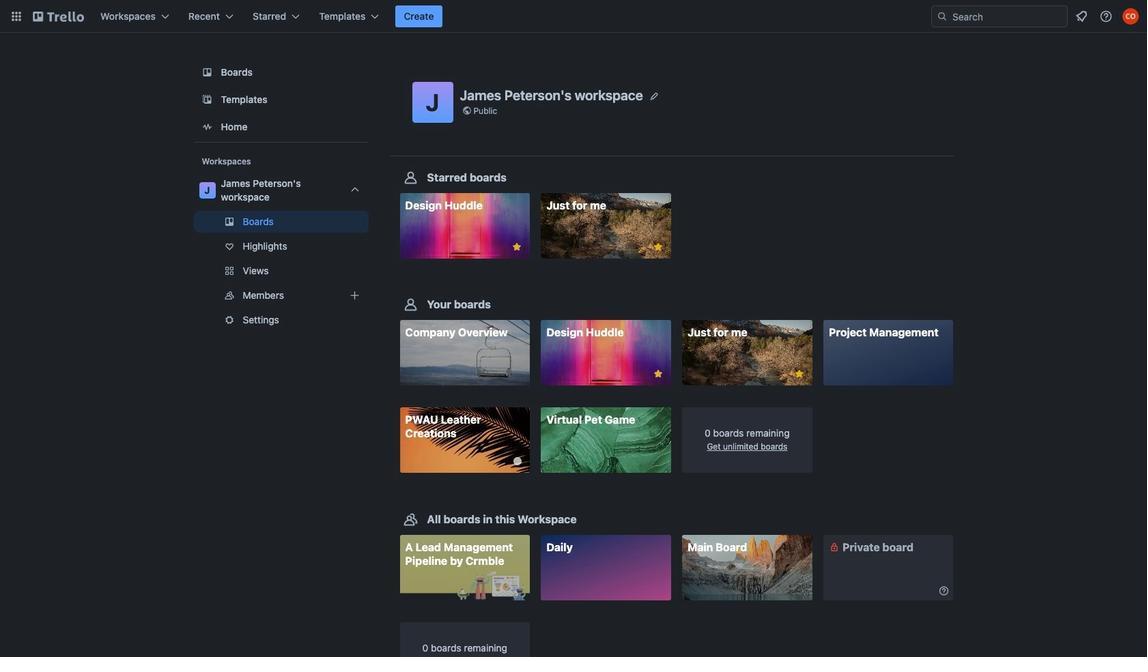 Task type: describe. For each thing, give the bounding box(es) containing it.
home image
[[199, 119, 216, 135]]

add image
[[347, 288, 363, 304]]

there is new activity on this board. image
[[514, 458, 522, 466]]

1 vertical spatial click to unstar this board. it will be removed from your starred list. image
[[793, 368, 806, 381]]

0 vertical spatial click to unstar this board. it will be removed from your starred list. image
[[511, 241, 523, 253]]

1 horizontal spatial sm image
[[937, 584, 951, 598]]

christina overa (christinaovera) image
[[1123, 8, 1139, 25]]



Task type: locate. For each thing, give the bounding box(es) containing it.
back to home image
[[33, 5, 84, 27]]

1 horizontal spatial click to unstar this board. it will be removed from your starred list. image
[[793, 368, 806, 381]]

search image
[[937, 11, 948, 22]]

template board image
[[199, 92, 216, 108]]

primary element
[[0, 0, 1148, 33]]

1 vertical spatial sm image
[[937, 584, 951, 598]]

0 horizontal spatial click to unstar this board. it will be removed from your starred list. image
[[511, 241, 523, 253]]

0 horizontal spatial sm image
[[828, 541, 841, 554]]

0 notifications image
[[1074, 8, 1090, 25]]

0 vertical spatial click to unstar this board. it will be removed from your starred list. image
[[652, 241, 665, 253]]

click to unstar this board. it will be removed from your starred list. image
[[511, 241, 523, 253], [652, 368, 665, 381]]

open information menu image
[[1100, 10, 1113, 23]]

0 vertical spatial sm image
[[828, 541, 841, 554]]

sm image
[[828, 541, 841, 554], [937, 584, 951, 598]]

0 horizontal spatial click to unstar this board. it will be removed from your starred list. image
[[652, 241, 665, 253]]

click to unstar this board. it will be removed from your starred list. image
[[652, 241, 665, 253], [793, 368, 806, 381]]

Search field
[[948, 7, 1068, 26]]

1 horizontal spatial click to unstar this board. it will be removed from your starred list. image
[[652, 368, 665, 381]]

1 vertical spatial click to unstar this board. it will be removed from your starred list. image
[[652, 368, 665, 381]]

board image
[[199, 64, 216, 81]]



Task type: vqa. For each thing, say whether or not it's contained in the screenshot.
Primary element
yes



